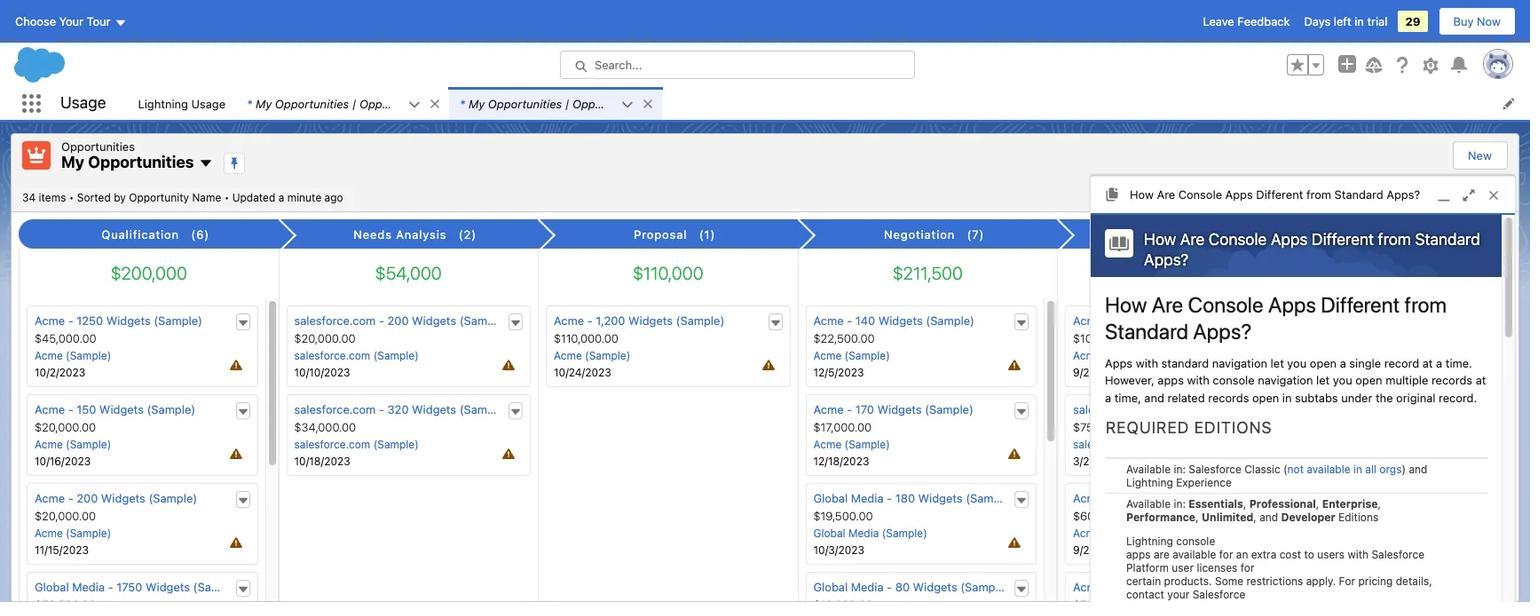 Task type: describe. For each thing, give the bounding box(es) containing it.
1 vertical spatial are
[[1181, 230, 1205, 248]]

(sample) inside $60,000.00 acme (sample) 9/26/2022
[[1105, 527, 1150, 540]]

global media - 80 widgets (sample)
[[814, 580, 1010, 594]]

global media - 180 widgets (sample) link
[[814, 491, 1015, 505]]

left
[[1334, 14, 1352, 28]]

1 vertical spatial different
[[1312, 230, 1375, 248]]

2 vertical spatial open
[[1253, 390, 1280, 405]]

* for 2nd list item from left
[[460, 96, 465, 111]]

contact
[[1127, 587, 1165, 601]]

acme down 10/16/2023
[[35, 491, 65, 505]]

1 horizontal spatial apps?
[[1194, 318, 1252, 343]]

not available in all orgs link
[[1288, 462, 1403, 476]]

10/3/2023
[[814, 544, 865, 557]]

items
[[39, 190, 66, 204]]

apps with standard navigation let you open a single record at a time. however, apps     with console navigation let you open multiple records at a time, and related records open in     subtabs under the original record.
[[1106, 356, 1487, 405]]

, down orgs
[[1379, 497, 1382, 510]]

apps down the how are console apps different from standard apps? link
[[1271, 230, 1308, 248]]

acme - 140 widgets (sample) link
[[814, 314, 975, 328]]

time.
[[1446, 356, 1473, 370]]

text default image for acme - 140 widgets (sample)
[[1016, 317, 1028, 329]]

acme (sample) link for 650
[[1074, 527, 1150, 540]]

widgets for salesforce.com - 200 widgets (sample)
[[412, 314, 457, 328]]

, left professional at right
[[1244, 497, 1247, 510]]

11/15/2023
[[35, 544, 89, 557]]

9/20/2023
[[1074, 366, 1126, 379]]

1 • from the left
[[69, 190, 74, 204]]

1 vertical spatial salesforce
[[1372, 548, 1425, 561]]

acme up $105,000.00
[[1074, 314, 1104, 328]]

feedback
[[1238, 14, 1291, 28]]

1 vertical spatial how
[[1145, 230, 1177, 248]]

lightning for lightning console apps are available for an extra cost to users with salesforce platform user licenses for certain products. some restrictions apply. for pricing details, contact your salesforce account executive.
[[1127, 534, 1174, 548]]

1750
[[117, 580, 142, 594]]

1 vertical spatial how are console apps different from standard apps?
[[1145, 230, 1481, 269]]

- for acme - 1100 widgets (sample)
[[1107, 314, 1112, 328]]

$20,000.00 acme (sample) 11/15/2023
[[35, 509, 111, 557]]

text default image for acme - 1,200 widgets (sample)
[[769, 317, 782, 329]]

global media (sample) link
[[814, 527, 928, 540]]

(sample) inside $105,000.00 acme (sample) 9/20/2023
[[1105, 349, 1150, 362]]

record.
[[1439, 390, 1478, 405]]

salesforce.com (sample) link for $54,000
[[294, 438, 419, 451]]

acme left "150"
[[35, 402, 65, 417]]

* my opportunities | opportunities for 2nd list item from left
[[460, 96, 647, 111]]

experience
[[1177, 476, 1232, 489]]

restrictions
[[1247, 574, 1304, 587]]

ago
[[325, 190, 343, 204]]

$45,000.00 acme (sample) 10/2/2023
[[35, 331, 111, 379]]

editions inside available in: essentials , professional , enterprise , performance , unlimited , and developer editions
[[1339, 510, 1379, 524]]

2 list item from the left
[[449, 87, 662, 120]]

1 horizontal spatial at
[[1476, 373, 1487, 387]]

available for available in: essentials , professional , enterprise , performance , unlimited , and developer editions
[[1127, 497, 1171, 510]]

global for global media - 180 widgets (sample)
[[814, 491, 848, 505]]

widgets for acme - 140 widgets (sample)
[[879, 314, 923, 328]]

text default image for salesforce.com - 320 widgets (sample)
[[510, 406, 522, 418]]

acme inside $45,000.00 acme (sample) 10/2/2023
[[35, 349, 63, 362]]

acme inside $60,000.00 acme (sample) 9/26/2022
[[1074, 527, 1102, 540]]

none search field inside the "my opportunities|opportunities|list view" element
[[1091, 175, 1304, 204]]

- left 80
[[887, 580, 893, 594]]

$54,000
[[375, 263, 442, 283]]

1 horizontal spatial for
[[1241, 561, 1255, 574]]

lightning inside ) and lightning experience
[[1127, 476, 1174, 489]]

$22,500.00
[[814, 331, 875, 345]]

trial
[[1368, 14, 1388, 28]]

(sample) inside $20,000.00 acme (sample) 10/16/2023
[[66, 438, 111, 451]]

150
[[77, 402, 96, 417]]

negotiation
[[884, 227, 956, 242]]

, up the "extra"
[[1254, 510, 1257, 524]]

cost
[[1280, 548, 1302, 561]]

- for salesforce.com - 320 widgets (sample)
[[379, 402, 384, 417]]

, left enterprise at the bottom of the page
[[1317, 497, 1320, 510]]

how inside the how are console apps different from standard apps? link
[[1130, 188, 1154, 202]]

widgets for acme - 1250 widgets (sample)
[[106, 314, 151, 328]]

200 for salesforce.com
[[388, 314, 409, 328]]

1 vertical spatial apps?
[[1145, 250, 1189, 269]]

lightning usage link
[[127, 87, 236, 120]]

a left time,
[[1106, 390, 1112, 405]]

media inside $19,500.00 global media (sample) 10/3/2023
[[849, 527, 879, 540]]

200 for acme
[[77, 491, 98, 505]]

apps inside "apps with standard navigation let you open a single record at a time. however, apps     with console navigation let you open multiple records at a time, and related records open in     subtabs under the original record."
[[1106, 356, 1133, 370]]

different inside the how are console apps different from standard apps? link
[[1257, 188, 1304, 202]]

2 vertical spatial salesforce
[[1193, 587, 1246, 601]]

0 vertical spatial navigation
[[1213, 356, 1268, 370]]

1 vertical spatial with
[[1188, 373, 1210, 387]]

not
[[1288, 462, 1304, 476]]

salesforce.com (sample) link up 10/10/2023
[[294, 349, 419, 362]]

list containing lightning usage
[[127, 87, 1531, 120]]

10/24/2023
[[554, 366, 612, 379]]

$105,000.00 acme (sample) 9/20/2023
[[1074, 331, 1150, 379]]

acme (sample) link for 200
[[35, 527, 111, 540]]

- for acme - 1,200 widgets (sample)
[[588, 314, 593, 328]]

0 vertical spatial are
[[1157, 188, 1176, 202]]

in: for essentials
[[1174, 497, 1186, 510]]

needs analysis
[[354, 227, 447, 242]]

- left 1750
[[108, 580, 113, 594]]

available in: salesforce classic ( not available in all orgs
[[1127, 462, 1403, 476]]

0 vertical spatial editions
[[1195, 418, 1273, 437]]

acme - 1250 widgets (sample) link
[[35, 314, 202, 328]]

2 horizontal spatial standard
[[1416, 230, 1481, 248]]

global media - 1750 widgets (sample) link
[[35, 580, 242, 594]]

2 vertical spatial console
[[1189, 292, 1264, 317]]

500
[[1116, 580, 1137, 594]]

required
[[1106, 418, 1190, 437]]

text default image for acme - 650 widgets (sample)
[[1275, 494, 1287, 507]]

0 horizontal spatial at
[[1423, 356, 1434, 370]]

2 vertical spatial in
[[1354, 462, 1363, 476]]

- for acme - 200 widgets (sample)
[[68, 491, 73, 505]]

acme - 500 widgets (sample)
[[1074, 580, 1236, 594]]

| for 2nd list item from left
[[565, 96, 570, 111]]

acme - 170 widgets (sample) link
[[814, 402, 974, 417]]

acme inside $105,000.00 acme (sample) 9/20/2023
[[1074, 349, 1102, 362]]

acme (sample) link for 1100
[[1074, 349, 1150, 362]]

acme up $60,000.00
[[1074, 491, 1104, 505]]

my for 2nd list item from left
[[469, 96, 485, 111]]

acme - 1,200 widgets (sample) link
[[554, 314, 725, 328]]

performance
[[1127, 510, 1196, 524]]

display as kanban image
[[1351, 175, 1390, 204]]

widgets for salesforce.com - 600 widgets (sample)
[[1192, 402, 1236, 417]]

text default image for acme - 150 widgets (sample)
[[237, 406, 249, 418]]

acme inside $20,000.00 acme (sample) 10/16/2023
[[35, 438, 63, 451]]

1 vertical spatial from
[[1379, 230, 1412, 248]]

10/16/2023
[[35, 455, 91, 468]]

the
[[1376, 390, 1394, 405]]

a inside the "my opportunities|opportunities|list view" element
[[279, 190, 284, 204]]

professional
[[1250, 497, 1317, 510]]

my for 2nd list item from the right
[[256, 96, 272, 111]]

(sample) inside $19,500.00 global media (sample) 10/3/2023
[[882, 527, 928, 540]]

0 vertical spatial in
[[1355, 14, 1365, 28]]

1 horizontal spatial you
[[1334, 373, 1353, 387]]

0 vertical spatial open
[[1310, 356, 1337, 370]]

140
[[856, 314, 876, 328]]

classic
[[1245, 462, 1281, 476]]

$45,000.00
[[35, 331, 96, 345]]

won
[[1186, 227, 1213, 242]]

(1)
[[700, 227, 716, 242]]

leave feedback link
[[1204, 14, 1291, 28]]

choose
[[15, 14, 56, 28]]

acme up $110,000.00
[[554, 314, 584, 328]]

and inside available in: essentials , professional , enterprise , performance , unlimited , and developer editions
[[1260, 510, 1279, 524]]

salesforce.com inside $34,000.00 salesforce.com (sample) 10/18/2023
[[294, 438, 371, 451]]

1 vertical spatial console
[[1209, 230, 1267, 248]]

user
[[1172, 561, 1194, 574]]

acme - 200 widgets (sample)
[[35, 491, 197, 505]]

(sample) inside $17,000.00 acme (sample) 12/18/2023
[[845, 438, 890, 451]]

for
[[1340, 574, 1356, 587]]

multiple
[[1386, 373, 1429, 387]]

new
[[1469, 148, 1493, 162]]

acme up $45,000.00
[[35, 314, 65, 328]]

(sample) inside $22,500.00 acme (sample) 12/5/2023
[[845, 349, 890, 362]]

days left in trial
[[1305, 14, 1388, 28]]

text default image for global media - 80 widgets (sample)
[[1016, 583, 1028, 596]]

global for global media - 1750 widgets (sample)
[[35, 580, 69, 594]]

salesforce.com up $34,000.00
[[294, 402, 376, 417]]

in: for salesforce
[[1174, 462, 1186, 476]]

180
[[896, 491, 916, 505]]

all
[[1366, 462, 1377, 476]]

lightning usage
[[138, 96, 226, 111]]

and inside ) and lightning experience
[[1410, 462, 1428, 476]]

(6)
[[191, 227, 210, 242]]

- for acme - 500 widgets (sample)
[[1107, 580, 1112, 594]]

required editions
[[1106, 418, 1273, 437]]

your
[[59, 14, 83, 28]]

(7)
[[968, 227, 985, 242]]

2 vertical spatial are
[[1152, 292, 1184, 317]]

console inside lightning console apps are available for an extra cost to users with salesforce platform user licenses for certain products. some restrictions apply. for pricing details, contact your salesforce account executive.
[[1177, 534, 1216, 548]]

(sample) inside $20,000.00 acme (sample) 11/15/2023
[[66, 527, 111, 540]]

apps up "apps with standard navigation let you open a single record at a time. however, apps     with console navigation let you open multiple records at a time, and related records open in     subtabs under the original record."
[[1269, 292, 1317, 317]]

lightning for lightning usage
[[138, 96, 188, 111]]

salesforce.com - 320 widgets (sample) link
[[294, 402, 508, 417]]

salesforce.com - 200 widgets (sample) link
[[294, 314, 508, 328]]

- for acme - 170 widgets (sample)
[[847, 402, 853, 417]]

widgets for acme - 1100 widgets (sample)
[[1144, 314, 1188, 328]]

pricing
[[1359, 574, 1394, 587]]

10/2/2023
[[35, 366, 85, 379]]

acme inside $20,000.00 acme (sample) 11/15/2023
[[35, 527, 63, 540]]

choose your tour
[[15, 14, 111, 28]]

standard
[[1162, 356, 1210, 370]]

(sample) inside $34,000.00 salesforce.com (sample) 10/18/2023
[[374, 438, 419, 451]]

widgets for salesforce.com - 320 widgets (sample)
[[412, 402, 457, 417]]

your
[[1168, 587, 1190, 601]]

* for 2nd list item from the right
[[247, 96, 252, 111]]

acme - 200 widgets (sample) link
[[35, 491, 197, 505]]

$512,000
[[1151, 263, 1224, 283]]

- for salesforce.com - 600 widgets (sample)
[[1158, 402, 1164, 417]]

12/5/2023
[[814, 366, 865, 379]]

minute
[[287, 190, 322, 204]]

0 vertical spatial how are console apps different from standard apps?
[[1130, 188, 1421, 202]]

sorted
[[77, 190, 111, 204]]

acme (sample) link for 1,200
[[554, 349, 631, 362]]

(sample) inside $110,000.00 acme (sample) 10/24/2023
[[585, 349, 631, 362]]



Task type: vqa. For each thing, say whether or not it's contained in the screenshot.
the Acme
yes



Task type: locate. For each thing, give the bounding box(es) containing it.
1 horizontal spatial records
[[1432, 373, 1473, 387]]

list
[[127, 87, 1531, 120]]

0 vertical spatial available
[[1307, 462, 1351, 476]]

available in: essentials , professional , enterprise , performance , unlimited , and developer editions
[[1127, 497, 1382, 524]]

0 vertical spatial with
[[1136, 356, 1159, 370]]

are down $512,000
[[1152, 292, 1184, 317]]

0 horizontal spatial you
[[1288, 356, 1307, 370]]

2 vertical spatial and
[[1260, 510, 1279, 524]]

0 horizontal spatial |
[[352, 96, 356, 111]]

acme (sample) link down the $22,500.00
[[814, 349, 890, 362]]

global inside $19,500.00 global media (sample) 10/3/2023
[[814, 527, 846, 540]]

list view controls image
[[1308, 175, 1347, 204]]

acme left 500
[[1074, 580, 1104, 594]]

2 | from the left
[[565, 96, 570, 111]]

650
[[1116, 491, 1137, 505]]

acme - 650 widgets (sample)
[[1074, 491, 1236, 505]]

enterprise
[[1323, 497, 1379, 510]]

salesforce down licenses
[[1193, 587, 1246, 601]]

text default image for acme - 500 widgets (sample)
[[1275, 583, 1287, 596]]

tour
[[87, 14, 111, 28]]

lightning
[[138, 96, 188, 111], [1127, 476, 1174, 489], [1127, 534, 1174, 548]]

- left 600
[[1158, 402, 1164, 417]]

and left 600
[[1145, 390, 1165, 405]]

2 available from the top
[[1127, 497, 1171, 510]]

0 horizontal spatial * my opportunities | opportunities
[[247, 96, 434, 111]]

0 horizontal spatial •
[[69, 190, 74, 204]]

available right not
[[1307, 462, 1351, 476]]

available inside lightning console apps are available for an extra cost to users with salesforce platform user licenses for certain products. some restrictions apply. for pricing details, contact your salesforce account executive.
[[1173, 548, 1217, 561]]

1 vertical spatial standard
[[1416, 230, 1481, 248]]

200 up $20,000.00 acme (sample) 11/15/2023
[[77, 491, 98, 505]]

console up the salesforce.com - 600 widgets (sample)
[[1213, 373, 1255, 387]]

apps inside lightning console apps are available for an extra cost to users with salesforce platform user licenses for certain products. some restrictions apply. for pricing details, contact your salesforce account executive.
[[1127, 548, 1151, 561]]

1 vertical spatial available
[[1127, 497, 1171, 510]]

text default image for salesforce.com - 200 widgets (sample)
[[510, 317, 522, 329]]

global media - 80 widgets (sample) link
[[814, 580, 1010, 594]]

my opportunities|opportunities|list view element
[[11, 133, 1520, 602]]

console up won
[[1179, 188, 1223, 202]]

2 horizontal spatial and
[[1410, 462, 1428, 476]]

apps up (18)
[[1226, 188, 1254, 202]]

acme - 1100 widgets (sample)
[[1074, 314, 1240, 328]]

0 vertical spatial different
[[1257, 188, 1304, 202]]

text default image for global media - 180 widgets (sample)
[[1016, 494, 1028, 507]]

available
[[1307, 462, 1351, 476], [1173, 548, 1217, 561]]

salesforce.com down $34,000.00
[[294, 438, 371, 451]]

2 * from the left
[[460, 96, 465, 111]]

* my opportunities | opportunities
[[247, 96, 434, 111], [460, 96, 647, 111]]

$20,000.00 for acme - 150 widgets (sample)
[[35, 420, 96, 434]]

None search field
[[1091, 175, 1304, 204]]

1 horizontal spatial open
[[1310, 356, 1337, 370]]

licenses
[[1197, 561, 1238, 574]]

in left subtabs
[[1283, 390, 1292, 405]]

now
[[1478, 14, 1502, 28]]

media left 80
[[851, 580, 884, 594]]

(sample) inside $20,000.00 salesforce.com (sample) 10/10/2023
[[374, 349, 419, 362]]

search... button
[[560, 51, 915, 79]]

open left subtabs
[[1253, 390, 1280, 405]]

editions
[[1195, 418, 1273, 437], [1339, 510, 1379, 524]]

lightning inside lightning console apps are available for an extra cost to users with salesforce platform user licenses for certain products. some restrictions apply. for pricing details, contact your salesforce account executive.
[[1127, 534, 1174, 548]]

acme up 12/5/2023 on the bottom right of the page
[[814, 349, 842, 362]]

apps inside "apps with standard navigation let you open a single record at a time. however, apps     with console navigation let you open multiple records at a time, and related records open in     subtabs under the original record."
[[1158, 373, 1184, 387]]

text default image for acme - 1100 widgets (sample)
[[1275, 317, 1287, 329]]

my opportunities status
[[22, 190, 232, 204]]

$20,000.00 inside $20,000.00 acme (sample) 11/15/2023
[[35, 509, 96, 523]]

0 horizontal spatial records
[[1209, 390, 1250, 405]]

$20,000.00 for acme - 200 widgets (sample)
[[35, 509, 96, 523]]

1 | from the left
[[352, 96, 356, 111]]

record
[[1385, 356, 1420, 370]]

executive.
[[1170, 601, 1221, 602]]

$19,500.00
[[814, 509, 873, 523]]

widgets for acme - 1,200 widgets (sample)
[[629, 314, 673, 328]]

text default image inside list item
[[642, 97, 655, 110]]

$20,000.00 acme (sample) 10/16/2023
[[35, 420, 111, 468]]

2 * my opportunities | opportunities from the left
[[460, 96, 647, 111]]

$17,000.00 acme (sample) 12/18/2023
[[814, 420, 890, 468]]

acme - 500 widgets (sample) link
[[1074, 580, 1236, 594]]

how are console apps different from standard apps? down the how are console apps different from standard apps? link
[[1145, 230, 1481, 269]]

- for acme - 1250 widgets (sample)
[[68, 314, 73, 328]]

how
[[1130, 188, 1154, 202], [1145, 230, 1177, 248], [1106, 292, 1148, 317]]

global media - 180 widgets (sample)
[[814, 491, 1015, 505]]

2 vertical spatial different
[[1321, 292, 1400, 317]]

records right 'related'
[[1209, 390, 1250, 405]]

0 vertical spatial apps?
[[1387, 188, 1421, 202]]

Search My Opportunities list view. search field
[[1091, 175, 1304, 204]]

1 vertical spatial $20,000.00
[[35, 420, 96, 434]]

$34,000.00 salesforce.com (sample) 10/18/2023
[[294, 420, 419, 468]]

- up $105,000.00
[[1107, 314, 1112, 328]]

original
[[1397, 390, 1436, 405]]

| for 2nd list item from the right
[[352, 96, 356, 111]]

for left an
[[1220, 548, 1234, 561]]

platform
[[1127, 561, 1169, 574]]

- left 500
[[1107, 580, 1112, 594]]

9/26/2022
[[1074, 544, 1126, 557]]

1 in: from the top
[[1174, 462, 1186, 476]]

0 horizontal spatial editions
[[1195, 418, 1273, 437]]

widgets for acme - 170 widgets (sample)
[[878, 402, 922, 417]]

how up the closed
[[1130, 188, 1154, 202]]

- up $110,000.00
[[588, 314, 593, 328]]

an
[[1237, 548, 1249, 561]]

1 vertical spatial console
[[1177, 534, 1216, 548]]

- up $20,000.00 salesforce.com (sample) 10/10/2023
[[379, 314, 384, 328]]

console up $512,000
[[1209, 230, 1267, 248]]

salesforce.com (sample) link for $512,000
[[1074, 438, 1198, 451]]

0 horizontal spatial standard
[[1106, 318, 1189, 343]]

proposal
[[634, 227, 688, 242]]

1 vertical spatial at
[[1476, 373, 1487, 387]]

- left '320'
[[379, 402, 384, 417]]

1250
[[77, 314, 103, 328]]

2 vertical spatial with
[[1348, 548, 1369, 561]]

list item
[[236, 87, 449, 120], [449, 87, 662, 120]]

0 vertical spatial console
[[1179, 188, 1223, 202]]

1 vertical spatial in:
[[1174, 497, 1186, 510]]

analysis
[[396, 227, 447, 242]]

2 vertical spatial lightning
[[1127, 534, 1174, 548]]

buy now button
[[1439, 7, 1517, 36]]

- left "150"
[[68, 402, 73, 417]]

0 vertical spatial in:
[[1174, 462, 1186, 476]]

600
[[1167, 402, 1189, 417]]

2 vertical spatial how are console apps different from standard apps?
[[1106, 292, 1447, 343]]

0 vertical spatial let
[[1271, 356, 1285, 370]]

name
[[192, 190, 221, 204]]

in left all
[[1354, 462, 1363, 476]]

records up record.
[[1432, 373, 1473, 387]]

1 vertical spatial navigation
[[1258, 373, 1314, 387]]

0 horizontal spatial for
[[1220, 548, 1234, 561]]

salesforce.com inside $75,000.00 salesforce.com (sample) 3/22/2023
[[1074, 438, 1150, 451]]

1 list item from the left
[[236, 87, 449, 120]]

and up the "extra"
[[1260, 510, 1279, 524]]

$17,000.00
[[814, 420, 872, 434]]

and inside "apps with standard navigation let you open a single record at a time. however, apps     with console navigation let you open multiple records at a time, and related records open in     subtabs under the original record."
[[1145, 390, 1165, 405]]

new button
[[1455, 142, 1507, 169]]

1 vertical spatial and
[[1410, 462, 1428, 476]]

certain
[[1127, 574, 1162, 587]]

salesforce.com - 320 widgets (sample)
[[294, 402, 508, 417]]

with inside lightning console apps are available for an extra cost to users with salesforce platform user licenses for certain products. some restrictions apply. for pricing details, contact your salesforce account executive.
[[1348, 548, 1369, 561]]

170
[[856, 402, 875, 417]]

global up 10/3/2023
[[814, 527, 846, 540]]

global for global media - 80 widgets (sample)
[[814, 580, 848, 594]]

$20,000.00 inside $20,000.00 salesforce.com (sample) 10/10/2023
[[294, 331, 356, 345]]

0 vertical spatial 200
[[388, 314, 409, 328]]

2 vertical spatial apps?
[[1194, 318, 1252, 343]]

- for acme - 150 widgets (sample)
[[68, 402, 73, 417]]

(sample) inside $75,000.00 salesforce.com (sample) 3/22/2023
[[1153, 438, 1198, 451]]

time,
[[1115, 390, 1142, 405]]

acme up "10/24/2023"
[[554, 349, 582, 362]]

apps down standard
[[1158, 373, 1184, 387]]

0 vertical spatial console
[[1213, 373, 1255, 387]]

(sample) inside $45,000.00 acme (sample) 10/2/2023
[[66, 349, 111, 362]]

acme (sample) link for 150
[[35, 438, 111, 451]]

apply.
[[1307, 574, 1337, 587]]

acme inside $22,500.00 acme (sample) 12/5/2023
[[814, 349, 842, 362]]

0 horizontal spatial open
[[1253, 390, 1280, 405]]

leave
[[1204, 14, 1235, 28]]

widgets for acme - 500 widgets (sample)
[[1140, 580, 1185, 594]]

1 vertical spatial editions
[[1339, 510, 1379, 524]]

acme - 170 widgets (sample)
[[814, 402, 974, 417]]

text default image for acme - 1250 widgets (sample)
[[237, 317, 249, 329]]

, left unlimited on the bottom of page
[[1196, 510, 1199, 524]]

0 vertical spatial at
[[1423, 356, 1434, 370]]

console up user
[[1177, 534, 1216, 548]]

1 * my opportunities | opportunities from the left
[[247, 96, 434, 111]]

different left "list view controls" image
[[1257, 188, 1304, 202]]

account
[[1127, 601, 1167, 602]]

media for global media - 1750 widgets (sample)
[[72, 580, 105, 594]]

apps?
[[1387, 188, 1421, 202], [1145, 250, 1189, 269], [1194, 318, 1252, 343]]

salesforce
[[1189, 462, 1242, 476], [1372, 548, 1425, 561], [1193, 587, 1246, 601]]

* my opportunities | opportunities for 2nd list item from the right
[[247, 96, 434, 111]]

1 horizontal spatial my
[[256, 96, 272, 111]]

,
[[1244, 497, 1247, 510], [1317, 497, 1320, 510], [1379, 497, 1382, 510], [1196, 510, 1199, 524], [1254, 510, 1257, 524]]

salesforce.com (sample) link down required
[[1074, 438, 1198, 451]]

200 down $54,000
[[388, 314, 409, 328]]

1 vertical spatial you
[[1334, 373, 1353, 387]]

acme - 650 widgets (sample) link
[[1074, 491, 1236, 505]]

- for acme - 140 widgets (sample)
[[847, 314, 853, 328]]

text default image for salesforce.com - 600 widgets (sample)
[[1275, 406, 1287, 418]]

10/10/2023
[[294, 366, 350, 379]]

2 horizontal spatial my
[[469, 96, 485, 111]]

- left '180'
[[887, 491, 893, 505]]

0 vertical spatial you
[[1288, 356, 1307, 370]]

in inside "apps with standard navigation let you open a single record at a time. however, apps     with console navigation let you open multiple records at a time, and related records open in     subtabs under the original record."
[[1283, 390, 1292, 405]]

1 horizontal spatial available
[[1307, 462, 1351, 476]]

- for acme - 650 widgets (sample)
[[1107, 491, 1112, 505]]

acme up '9/26/2022'
[[1074, 527, 1102, 540]]

acme (sample) link for 170
[[814, 438, 890, 451]]

acme up the $22,500.00
[[814, 314, 844, 328]]

0 vertical spatial records
[[1432, 373, 1473, 387]]

1 horizontal spatial apps
[[1158, 373, 1184, 387]]

in: inside available in: essentials , professional , enterprise , performance , unlimited , and developer editions
[[1174, 497, 1186, 510]]

global media - 1750 widgets (sample)
[[35, 580, 242, 594]]

$105,000.00
[[1074, 331, 1140, 345]]

acme - 150 widgets (sample) link
[[35, 402, 196, 417]]

salesforce up details,
[[1372, 548, 1425, 561]]

0 horizontal spatial and
[[1145, 390, 1165, 405]]

salesforce.com up 10/10/2023
[[294, 349, 371, 362]]

in: up acme - 650 widgets (sample)
[[1174, 462, 1186, 476]]

related
[[1168, 390, 1206, 405]]

12/18/2023
[[814, 455, 870, 468]]

acme inside $110,000.00 acme (sample) 10/24/2023
[[554, 349, 582, 362]]

1 horizontal spatial editions
[[1339, 510, 1379, 524]]

acme (sample) link up the 11/15/2023
[[35, 527, 111, 540]]

2 vertical spatial how
[[1106, 292, 1148, 317]]

1 vertical spatial records
[[1209, 390, 1250, 405]]

apps
[[1226, 188, 1254, 202], [1271, 230, 1308, 248], [1269, 292, 1317, 317], [1106, 356, 1133, 370]]

$75,000.00
[[1074, 420, 1134, 434]]

salesforce.com - 600 widgets (sample) link
[[1074, 402, 1288, 417]]

1 * from the left
[[247, 96, 252, 111]]

console inside "apps with standard navigation let you open a single record at a time. however, apps     with console navigation let you open multiple records at a time, and related records open in     subtabs under the original record."
[[1213, 373, 1255, 387]]

lightning down performance
[[1127, 534, 1174, 548]]

group
[[1288, 54, 1325, 75]]

1 vertical spatial apps
[[1127, 548, 1151, 561]]

2 horizontal spatial with
[[1348, 548, 1369, 561]]

choose your tour button
[[14, 7, 127, 36]]

*
[[247, 96, 252, 111], [460, 96, 465, 111]]

2 vertical spatial standard
[[1106, 318, 1189, 343]]

essentials
[[1189, 497, 1244, 510]]

salesforce.com up $75,000.00
[[1074, 402, 1155, 417]]

let up subtabs
[[1317, 373, 1330, 387]]

widgets for acme - 150 widgets (sample)
[[99, 402, 144, 417]]

0 vertical spatial salesforce
[[1189, 462, 1242, 476]]

0 horizontal spatial available
[[1173, 548, 1217, 561]]

how up $105,000.00
[[1106, 292, 1148, 317]]

2 horizontal spatial apps?
[[1387, 188, 1421, 202]]

acme up 10/16/2023
[[35, 438, 63, 451]]

to
[[1305, 548, 1315, 561]]

subtabs
[[1296, 390, 1339, 405]]

1 horizontal spatial usage
[[191, 96, 226, 111]]

acme up the 11/15/2023
[[35, 527, 63, 540]]

with up however,
[[1136, 356, 1159, 370]]

standard
[[1335, 188, 1384, 202], [1416, 230, 1481, 248], [1106, 318, 1189, 343]]

let left single
[[1271, 356, 1285, 370]]

salesforce.com inside $20,000.00 salesforce.com (sample) 10/10/2023
[[294, 349, 371, 362]]

different down "list view controls" image
[[1312, 230, 1375, 248]]

1 horizontal spatial * my opportunities | opportunities
[[460, 96, 647, 111]]

apps? down the closed
[[1145, 250, 1189, 269]]

0 horizontal spatial apps?
[[1145, 250, 1189, 269]]

how are console apps different from standard apps? dialog
[[1090, 176, 1517, 602]]

$60,000.00
[[1074, 509, 1135, 523]]

text default image for acme - 170 widgets (sample)
[[1016, 406, 1028, 418]]

apps left are
[[1127, 548, 1151, 561]]

are up $512,000
[[1181, 230, 1205, 248]]

acme up the 9/20/2023
[[1074, 349, 1102, 362]]

global
[[814, 491, 848, 505], [814, 527, 846, 540], [35, 580, 69, 594], [814, 580, 848, 594]]

1 horizontal spatial 200
[[388, 314, 409, 328]]

2 • from the left
[[224, 190, 229, 204]]

media left 1750
[[72, 580, 105, 594]]

from down 'display as kanban' icon
[[1379, 230, 1412, 248]]

- for salesforce.com - 200 widgets (sample)
[[379, 314, 384, 328]]

a left time. on the right of page
[[1437, 356, 1443, 370]]

text default image for global media - 1750 widgets (sample)
[[237, 583, 249, 596]]

acme (sample) link for 1250
[[35, 349, 111, 362]]

acme (sample) link up 10/16/2023
[[35, 438, 111, 451]]

acme (sample) link down $110,000.00
[[554, 349, 631, 362]]

• right name on the top left of the page
[[224, 190, 229, 204]]

$20,000.00 inside $20,000.00 acme (sample) 10/16/2023
[[35, 420, 96, 434]]

0 vertical spatial and
[[1145, 390, 1165, 405]]

$110,000.00 acme (sample) 10/24/2023
[[554, 331, 631, 379]]

0 horizontal spatial let
[[1271, 356, 1285, 370]]

1 horizontal spatial |
[[565, 96, 570, 111]]

0 vertical spatial standard
[[1335, 188, 1384, 202]]

acme - 150 widgets (sample)
[[35, 402, 196, 417]]

and right )
[[1410, 462, 1428, 476]]

0 vertical spatial apps
[[1158, 373, 1184, 387]]

text default image
[[642, 97, 655, 110], [199, 156, 214, 171], [237, 317, 249, 329], [237, 406, 249, 418], [510, 406, 522, 418], [1016, 406, 1028, 418], [237, 494, 249, 507], [1016, 494, 1028, 507], [1016, 583, 1028, 596]]

buy
[[1454, 14, 1474, 28]]

widgets for acme - 200 widgets (sample)
[[101, 491, 146, 505]]

salesforce.com (sample) link down $34,000.00
[[294, 438, 419, 451]]

apps? right "list view controls" image
[[1387, 188, 1421, 202]]

1 vertical spatial let
[[1317, 373, 1330, 387]]

1 horizontal spatial •
[[224, 190, 229, 204]]

lightning up my opportunities
[[138, 96, 188, 111]]

3/22/2023
[[1074, 455, 1126, 468]]

apps
[[1158, 373, 1184, 387], [1127, 548, 1151, 561]]

1 vertical spatial open
[[1356, 373, 1383, 387]]

media up $19,500.00
[[851, 491, 884, 505]]

0 horizontal spatial apps
[[1127, 548, 1151, 561]]

2 vertical spatial from
[[1405, 292, 1447, 317]]

media for global media - 80 widgets (sample)
[[851, 580, 884, 594]]

with
[[1136, 356, 1159, 370], [1188, 373, 1210, 387], [1348, 548, 1369, 561]]

1 available from the top
[[1127, 462, 1171, 476]]

at
[[1423, 356, 1434, 370], [1476, 373, 1487, 387]]

available for available in: salesforce classic ( not available in all orgs
[[1127, 462, 1171, 476]]

different up single
[[1321, 292, 1400, 317]]

0 vertical spatial lightning
[[138, 96, 188, 111]]

acme (sample) link for 140
[[814, 349, 890, 362]]

how are console apps different from standard apps? up (18)
[[1130, 188, 1421, 202]]

navigation right standard
[[1213, 356, 1268, 370]]

salesforce.com up $20,000.00 salesforce.com (sample) 10/10/2023
[[294, 314, 376, 328]]

1 vertical spatial lightning
[[1127, 476, 1174, 489]]

- left the 140
[[847, 314, 853, 328]]

0 vertical spatial how
[[1130, 188, 1154, 202]]

users
[[1318, 548, 1345, 561]]

0 horizontal spatial usage
[[60, 93, 106, 112]]

available inside available in: essentials , professional , enterprise , performance , unlimited , and developer editions
[[1127, 497, 1171, 510]]

0 horizontal spatial my
[[61, 153, 84, 171]]

a left single
[[1341, 356, 1347, 370]]

salesforce up essentials
[[1189, 462, 1242, 476]]

acme up $17,000.00
[[814, 402, 844, 417]]

0 horizontal spatial 200
[[77, 491, 98, 505]]

acme inside $17,000.00 acme (sample) 12/18/2023
[[814, 438, 842, 451]]

usage inside 'lightning usage' link
[[191, 96, 226, 111]]

29
[[1406, 14, 1421, 28]]

$19,500.00 global media (sample) 10/3/2023
[[814, 509, 928, 557]]

acme - 140 widgets (sample)
[[814, 314, 975, 328]]

$20,000.00 for salesforce.com - 200 widgets (sample)
[[294, 331, 356, 345]]

how are console apps different from standard apps? link
[[1091, 177, 1516, 215]]

by
[[114, 190, 126, 204]]

open down single
[[1356, 373, 1383, 387]]

global down 10/3/2023
[[814, 580, 848, 594]]

• right "items" on the top left of the page
[[69, 190, 74, 204]]

acme (sample) link down $60,000.00
[[1074, 527, 1150, 540]]

apps? up standard
[[1194, 318, 1252, 343]]

under
[[1342, 390, 1373, 405]]

text default image for acme - 200 widgets (sample)
[[237, 494, 249, 507]]

1 horizontal spatial *
[[460, 96, 465, 111]]

1 horizontal spatial let
[[1317, 373, 1330, 387]]

acme (sample) link down $45,000.00
[[35, 349, 111, 362]]

200
[[388, 314, 409, 328], [77, 491, 98, 505]]

text default image
[[429, 97, 441, 110], [409, 98, 421, 111], [510, 317, 522, 329], [769, 317, 782, 329], [1016, 317, 1028, 329], [1275, 317, 1287, 329], [1275, 406, 1287, 418], [1275, 494, 1287, 507], [237, 583, 249, 596], [1275, 583, 1287, 596]]

0 horizontal spatial *
[[247, 96, 252, 111]]

1 vertical spatial available
[[1173, 548, 1217, 561]]

2 horizontal spatial open
[[1356, 373, 1383, 387]]

media for global media - 180 widgets (sample)
[[851, 491, 884, 505]]

0 vertical spatial from
[[1307, 188, 1332, 202]]

acme up 10/2/2023
[[35, 349, 63, 362]]

salesforce.com down $75,000.00
[[1074, 438, 1150, 451]]

you up subtabs
[[1288, 356, 1307, 370]]

2 in: from the top
[[1174, 497, 1186, 510]]

widgets for acme - 650 widgets (sample)
[[1140, 491, 1185, 505]]



